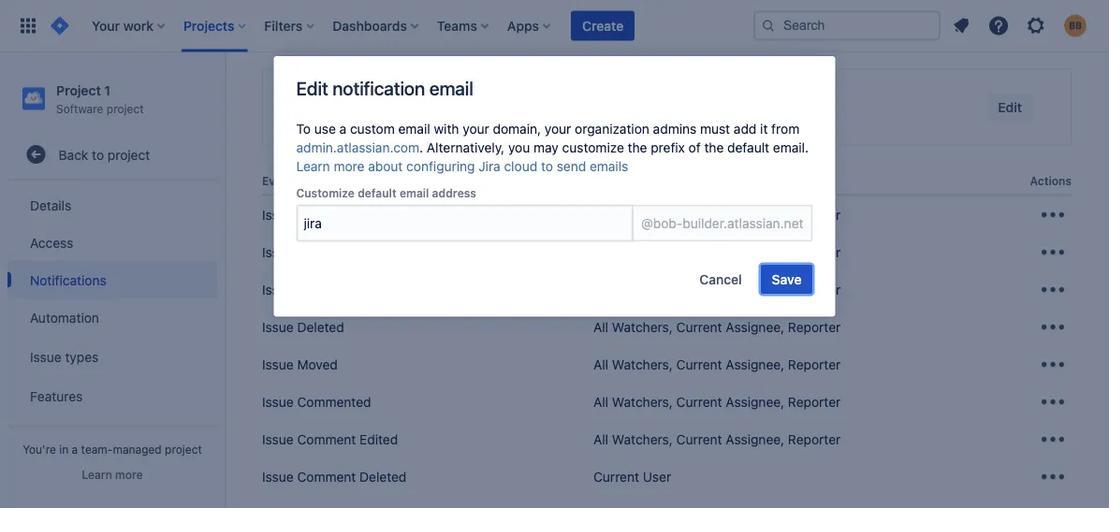 Task type: vqa. For each thing, say whether or not it's contained in the screenshot.


Task type: describe. For each thing, give the bounding box(es) containing it.
created
[[297, 207, 345, 222]]

issue for issue comment deleted
[[262, 469, 294, 484]]

notification
[[262, 10, 332, 26]]

a inside notification emails for this project can be sent directly from jira software, or you can use a custom email with your own domain instead.
[[802, 10, 809, 26]]

more inside to use a custom email with your domain, your organization admins must add it from admin.atlassian.com . alternatively, you may customize the prefix of the default email. learn more about configuring jira cloud to send emails
[[334, 159, 365, 174]]

2 can from the left
[[752, 10, 774, 26]]

all watchers, current assignee, reporter for issue created
[[594, 207, 841, 222]]

commented
[[297, 394, 371, 409]]

assignee, for issue updated
[[726, 244, 785, 260]]

learn more about sending emails from your domain button
[[314, 27, 624, 46]]

all watchers, current assignee, reporter for issue commented
[[594, 394, 841, 409]]

must
[[700, 121, 730, 137]]

watchers, for issue updated
[[612, 244, 673, 260]]

1
[[104, 82, 111, 98]]

cancel button
[[688, 264, 753, 294]]

1 can from the left
[[470, 10, 491, 26]]

automation link
[[7, 299, 217, 336]]

you're
[[23, 443, 56, 456]]

2 the from the left
[[705, 140, 724, 155]]

sent
[[514, 10, 540, 26]]

board
[[30, 426, 66, 441]]

types
[[65, 349, 99, 364]]

email up "jira@bob-builder.atlassian.net"
[[429, 77, 474, 99]]

assignee, for issue commented
[[726, 394, 785, 409]]

project
[[56, 82, 101, 98]]

customize default email address
[[296, 187, 476, 200]]

event
[[262, 174, 293, 188]]

use inside notification emails for this project can be sent directly from jira software, or you can use a custom email with your own domain instead.
[[777, 10, 799, 26]]

issue comment deleted
[[262, 469, 407, 484]]

jira@bob-
[[323, 99, 382, 115]]

a for you're in a team-managed project
[[72, 443, 78, 456]]

send
[[557, 159, 586, 174]]

current for issue created
[[677, 207, 722, 222]]

admin.atlassian.com
[[296, 140, 419, 155]]

it
[[760, 121, 768, 137]]

own
[[956, 10, 981, 26]]

notification emails for this project can be sent directly from jira software, or you can use a custom email with your own domain instead.
[[262, 10, 1029, 44]]

more for learn more
[[115, 468, 143, 481]]

back
[[59, 147, 88, 162]]

create banner
[[0, 0, 1109, 52]]

edit notification email dialog
[[274, 56, 836, 317]]

this
[[398, 10, 420, 26]]

Search field
[[754, 11, 941, 41]]

may
[[534, 140, 559, 155]]

email icon image
[[286, 96, 308, 118]]

prefix
[[651, 140, 685, 155]]

reporter for issue comment edited
[[788, 431, 841, 447]]

sending
[[424, 29, 472, 44]]

to
[[296, 121, 311, 137]]

features link
[[7, 377, 217, 415]]

your inside notification emails for this project can be sent directly from jira software, or you can use a custom email with your own domain instead.
[[926, 10, 952, 26]]

assignee, for issue created
[[726, 207, 785, 222]]

learn more about sending emails from your domain .
[[314, 29, 628, 44]]

none field inside edit notification email dialog
[[298, 206, 632, 240]]

custom inside to use a custom email with your domain, your organization admins must add it from admin.atlassian.com . alternatively, you may customize the prefix of the default email. learn more about configuring jira cloud to send emails
[[350, 121, 395, 137]]

notifications link
[[7, 261, 217, 299]]

create
[[582, 18, 624, 33]]

for
[[378, 10, 394, 26]]

issue types link
[[7, 336, 217, 377]]

edit for edit notification email
[[296, 77, 328, 99]]

all watchers, current assignee, reporter for issue comment edited
[[594, 431, 841, 447]]

current for issue assigned
[[677, 282, 722, 297]]

admins
[[653, 121, 697, 137]]

all for issue created
[[594, 207, 609, 222]]

search image
[[761, 18, 776, 33]]

issue for issue comment edited
[[262, 431, 294, 447]]

assignee, for issue assigned
[[726, 282, 785, 297]]

issue for issue types
[[30, 349, 61, 364]]

reporter for issue created
[[788, 207, 841, 222]]

1 vertical spatial deleted
[[360, 469, 407, 484]]

admin.atlassian.com link
[[296, 140, 419, 155]]

of
[[689, 140, 701, 155]]

board button
[[7, 415, 217, 452]]

jira inside to use a custom email with your domain, your organization admins must add it from admin.atlassian.com . alternatively, you may customize the prefix of the default email. learn more about configuring jira cloud to send emails
[[479, 159, 501, 174]]

0 vertical spatial about
[[385, 29, 420, 44]]

updated
[[297, 244, 349, 260]]

details
[[30, 197, 71, 213]]

issue moved
[[262, 357, 338, 372]]

all watchers, current assignee, reporter for issue moved
[[594, 357, 841, 372]]

domain inside notification emails for this project can be sent directly from jira software, or you can use a custom email with your own domain instead.
[[984, 10, 1029, 26]]

alternatively,
[[427, 140, 505, 155]]

all watchers, current assignee, reporter for issue updated
[[594, 244, 841, 260]]

watchers, for issue deleted
[[612, 319, 673, 335]]

in
[[59, 443, 69, 456]]

learn more button
[[82, 467, 143, 482]]

address
[[432, 187, 476, 200]]

a for to use a custom email with your domain, your organization admins must add it from admin.atlassian.com . alternatively, you may customize the prefix of the default email. learn more about configuring jira cloud to send emails
[[339, 121, 347, 137]]

1 vertical spatial default
[[358, 187, 397, 200]]

project 1 software project
[[56, 82, 144, 115]]

jira inside notification emails for this project can be sent directly from jira software, or you can use a custom email with your own domain instead.
[[624, 10, 646, 26]]

primary element
[[11, 0, 754, 52]]

0 vertical spatial .
[[624, 29, 628, 44]]

configuring
[[406, 159, 475, 174]]

learn more about configuring jira cloud to send emails link
[[296, 159, 629, 174]]

email inside notification emails for this project can be sent directly from jira software, or you can use a custom email with your own domain instead.
[[861, 10, 893, 26]]

email inside to use a custom email with your domain, your organization admins must add it from admin.atlassian.com . alternatively, you may customize the prefix of the default email. learn more about configuring jira cloud to send emails
[[398, 121, 430, 137]]

comment for edited
[[297, 431, 356, 447]]

learn for learn more
[[82, 468, 112, 481]]

watchers, for issue comment edited
[[612, 431, 673, 447]]

edit button
[[987, 92, 1034, 122]]

all for issue assigned
[[594, 282, 609, 297]]

custom inside notification emails for this project can be sent directly from jira software, or you can use a custom email with your own domain instead.
[[813, 10, 858, 26]]

your up alternatively,
[[463, 121, 489, 137]]

issue deleted
[[262, 319, 344, 335]]

learn for learn more about sending emails from your domain .
[[314, 29, 347, 44]]

or
[[711, 10, 723, 26]]

back to project
[[59, 147, 150, 162]]

learn more
[[82, 468, 143, 481]]

issue created
[[262, 207, 345, 222]]

details link
[[7, 186, 217, 224]]

cloud
[[504, 159, 538, 174]]

from inside notification emails for this project can be sent directly from jira software, or you can use a custom email with your own domain instead.
[[592, 10, 620, 26]]

edit notification email
[[296, 77, 474, 99]]

all for issue moved
[[594, 357, 609, 372]]

emails inside to use a custom email with your domain, your organization admins must add it from admin.atlassian.com . alternatively, you may customize the prefix of the default email. learn more about configuring jira cloud to send emails
[[590, 159, 629, 174]]

team-
[[81, 443, 113, 456]]

create button
[[571, 11, 635, 41]]

automation
[[30, 310, 99, 325]]

reporter for issue updated
[[788, 244, 841, 260]]

be
[[495, 10, 510, 26]]



Task type: locate. For each thing, give the bounding box(es) containing it.
0 horizontal spatial you
[[508, 140, 530, 155]]

issue for issue updated
[[262, 244, 294, 260]]

0 horizontal spatial domain
[[579, 29, 624, 44]]

6 all watchers, current assignee, reporter from the top
[[594, 394, 841, 409]]

1 vertical spatial custom
[[350, 121, 395, 137]]

. right 'create'
[[624, 29, 628, 44]]

organization
[[575, 121, 650, 137]]

learn down "notification"
[[314, 29, 347, 44]]

about down this
[[385, 29, 420, 44]]

0 vertical spatial you
[[727, 10, 748, 26]]

0 vertical spatial builder.atlassian.net
[[382, 99, 503, 115]]

0 horizontal spatial emails
[[335, 10, 374, 26]]

custom right search image
[[813, 10, 858, 26]]

1 vertical spatial builder.atlassian.net
[[683, 215, 804, 231]]

4 assignee, from the top
[[726, 319, 785, 335]]

user
[[643, 469, 671, 484]]

add
[[734, 121, 757, 137]]

from right directly
[[592, 10, 620, 26]]

all for issue commented
[[594, 394, 609, 409]]

access
[[30, 235, 73, 250]]

a
[[802, 10, 809, 26], [339, 121, 347, 137], [72, 443, 78, 456]]

with
[[897, 10, 922, 26], [434, 121, 459, 137]]

builder.atlassian.net
[[382, 99, 503, 115], [683, 215, 804, 231]]

comment down commented on the left of page
[[297, 431, 356, 447]]

0 horizontal spatial default
[[358, 187, 397, 200]]

you inside to use a custom email with your domain, your organization admins must add it from admin.atlassian.com . alternatively, you may customize the prefix of the default email. learn more about configuring jira cloud to send emails
[[508, 140, 530, 155]]

use inside to use a custom email with your domain, your organization admins must add it from admin.atlassian.com . alternatively, you may customize the prefix of the default email. learn more about configuring jira cloud to send emails
[[314, 121, 336, 137]]

builder.atlassian.net for @bob-
[[683, 215, 804, 231]]

to down may
[[541, 159, 553, 174]]

instead.
[[262, 29, 310, 44]]

directly
[[543, 10, 589, 26]]

issue left moved
[[262, 357, 294, 372]]

save
[[772, 272, 802, 287]]

1 horizontal spatial from
[[592, 10, 620, 26]]

1 horizontal spatial the
[[705, 140, 724, 155]]

custom
[[813, 10, 858, 26], [350, 121, 395, 137]]

issue down issue moved
[[262, 394, 294, 409]]

a inside to use a custom email with your domain, your organization admins must add it from admin.atlassian.com . alternatively, you may customize the prefix of the default email. learn more about configuring jira cloud to send emails
[[339, 121, 347, 137]]

1 vertical spatial a
[[339, 121, 347, 137]]

1 vertical spatial jira
[[479, 159, 501, 174]]

1 vertical spatial you
[[508, 140, 530, 155]]

issue updated
[[262, 244, 349, 260]]

a right search image
[[802, 10, 809, 26]]

5 assignee, from the top
[[726, 357, 785, 372]]

0 vertical spatial comment
[[297, 431, 356, 447]]

you right the or
[[727, 10, 748, 26]]

1 horizontal spatial can
[[752, 10, 774, 26]]

email down "jira@bob-builder.atlassian.net"
[[398, 121, 430, 137]]

1 vertical spatial emails
[[475, 29, 514, 44]]

issue left types on the left of page
[[30, 349, 61, 364]]

1 vertical spatial domain
[[579, 29, 624, 44]]

project up details link at the top left of the page
[[108, 147, 150, 162]]

0 horizontal spatial with
[[434, 121, 459, 137]]

issue assigned
[[262, 282, 353, 297]]

builder.atlassian.net inside edit notification email dialog
[[683, 215, 804, 231]]

0 horizontal spatial use
[[314, 121, 336, 137]]

2 reporter from the top
[[788, 244, 841, 260]]

1 vertical spatial use
[[314, 121, 336, 137]]

issue up issue deleted
[[262, 282, 294, 297]]

1 horizontal spatial domain
[[984, 10, 1029, 26]]

jira down alternatively,
[[479, 159, 501, 174]]

1 vertical spatial more
[[334, 159, 365, 174]]

use right to
[[314, 121, 336, 137]]

0 horizontal spatial builder.atlassian.net
[[382, 99, 503, 115]]

issue
[[262, 207, 294, 222], [262, 244, 294, 260], [262, 282, 294, 297], [262, 319, 294, 335], [30, 349, 61, 364], [262, 357, 294, 372], [262, 394, 294, 409], [262, 431, 294, 447], [262, 469, 294, 484]]

current
[[677, 207, 722, 222], [677, 244, 722, 260], [677, 282, 722, 297], [677, 319, 722, 335], [677, 357, 722, 372], [677, 394, 722, 409], [677, 431, 722, 447], [594, 469, 639, 484]]

from up email.
[[772, 121, 800, 137]]

project inside notification emails for this project can be sent directly from jira software, or you can use a custom email with your own domain instead.
[[424, 10, 466, 26]]

2 vertical spatial from
[[772, 121, 800, 137]]

deleted down edited on the bottom
[[360, 469, 407, 484]]

7 reporter from the top
[[788, 431, 841, 447]]

1 all from the top
[[594, 207, 609, 222]]

1 horizontal spatial edit
[[998, 99, 1022, 115]]

current user
[[594, 469, 671, 484]]

6 reporter from the top
[[788, 394, 841, 409]]

assigned
[[297, 282, 353, 297]]

back to project link
[[7, 136, 217, 173]]

2 vertical spatial more
[[115, 468, 143, 481]]

jira right 'create'
[[624, 10, 646, 26]]

assignee, for issue moved
[[726, 357, 785, 372]]

3 reporter from the top
[[788, 282, 841, 297]]

None field
[[298, 206, 632, 240]]

6 watchers, from the top
[[612, 394, 673, 409]]

default down admin.atlassian.com link
[[358, 187, 397, 200]]

0 vertical spatial from
[[592, 10, 620, 26]]

current for issue commented
[[677, 394, 722, 409]]

1 comment from the top
[[297, 431, 356, 447]]

jira
[[624, 10, 646, 26], [479, 159, 501, 174]]

default inside to use a custom email with your domain, your organization admins must add it from admin.atlassian.com . alternatively, you may customize the prefix of the default email. learn more about configuring jira cloud to send emails
[[728, 140, 770, 155]]

2 horizontal spatial from
[[772, 121, 800, 137]]

emails
[[335, 10, 374, 26], [475, 29, 514, 44], [590, 159, 629, 174]]

features
[[30, 388, 83, 404]]

about inside to use a custom email with your domain, your organization admins must add it from admin.atlassian.com . alternatively, you may customize the prefix of the default email. learn more about configuring jira cloud to send emails
[[368, 159, 403, 174]]

notifications
[[30, 272, 106, 288]]

0 vertical spatial a
[[802, 10, 809, 26]]

3 watchers, from the top
[[612, 282, 673, 297]]

1 horizontal spatial custom
[[813, 10, 858, 26]]

domain right "own"
[[984, 10, 1029, 26]]

access link
[[7, 224, 217, 261]]

cancel
[[700, 272, 742, 287]]

2 comment from the top
[[297, 469, 356, 484]]

about
[[385, 29, 420, 44], [368, 159, 403, 174]]

4 reporter from the top
[[788, 319, 841, 335]]

6 assignee, from the top
[[726, 394, 785, 409]]

watchers, for issue moved
[[612, 357, 673, 372]]

1 horizontal spatial use
[[777, 10, 799, 26]]

0 horizontal spatial jira
[[479, 159, 501, 174]]

notification
[[332, 77, 425, 99]]

to
[[92, 147, 104, 162], [541, 159, 553, 174]]

default
[[728, 140, 770, 155], [358, 187, 397, 200]]

learn down the 'team-'
[[82, 468, 112, 481]]

0 vertical spatial with
[[897, 10, 922, 26]]

emails up recipient
[[590, 159, 629, 174]]

7 all watchers, current assignee, reporter from the top
[[594, 431, 841, 447]]

0 vertical spatial more
[[351, 29, 382, 44]]

all for issue comment edited
[[594, 431, 609, 447]]

watchers, for issue commented
[[612, 394, 673, 409]]

3 all from the top
[[594, 282, 609, 297]]

all for issue deleted
[[594, 319, 609, 335]]

0 horizontal spatial to
[[92, 147, 104, 162]]

0 horizontal spatial from
[[517, 29, 546, 44]]

.
[[624, 29, 628, 44], [419, 140, 423, 155]]

custom up admin.atlassian.com
[[350, 121, 395, 137]]

software,
[[649, 10, 707, 26]]

the
[[628, 140, 647, 155], [705, 140, 724, 155]]

actions
[[1030, 174, 1072, 188]]

more down managed at the left bottom
[[115, 468, 143, 481]]

to right the back
[[92, 147, 104, 162]]

reporter
[[788, 207, 841, 222], [788, 244, 841, 260], [788, 282, 841, 297], [788, 319, 841, 335], [788, 357, 841, 372], [788, 394, 841, 409], [788, 431, 841, 447]]

1 horizontal spatial with
[[897, 10, 922, 26]]

issue for issue commented
[[262, 394, 294, 409]]

assignee, for issue deleted
[[726, 319, 785, 335]]

0 vertical spatial default
[[728, 140, 770, 155]]

1 vertical spatial from
[[517, 29, 546, 44]]

edit for edit
[[998, 99, 1022, 115]]

4 all watchers, current assignee, reporter from the top
[[594, 319, 841, 335]]

all for issue updated
[[594, 244, 609, 260]]

software
[[56, 102, 103, 115]]

can
[[470, 10, 491, 26], [752, 10, 774, 26]]

you up cloud
[[508, 140, 530, 155]]

issue left updated
[[262, 244, 294, 260]]

customize
[[562, 140, 624, 155]]

4 all from the top
[[594, 319, 609, 335]]

watchers, for issue created
[[612, 207, 673, 222]]

comment down issue comment edited
[[297, 469, 356, 484]]

emails left for at the left
[[335, 10, 374, 26]]

all watchers, current assignee, reporter for issue deleted
[[594, 319, 841, 335]]

you're in a team-managed project
[[23, 443, 202, 456]]

issue down issue comment edited
[[262, 469, 294, 484]]

current for issue updated
[[677, 244, 722, 260]]

2 all from the top
[[594, 244, 609, 260]]

issue types
[[30, 349, 99, 364]]

learn inside to use a custom email with your domain, your organization admins must add it from admin.atlassian.com . alternatively, you may customize the prefix of the default email. learn more about configuring jira cloud to send emails
[[296, 159, 330, 174]]

issue down event
[[262, 207, 294, 222]]

2 horizontal spatial a
[[802, 10, 809, 26]]

2 horizontal spatial emails
[[590, 159, 629, 174]]

a up admin.atlassian.com link
[[339, 121, 347, 137]]

use right search image
[[777, 10, 799, 26]]

you inside notification emails for this project can be sent directly from jira software, or you can use a custom email with your own domain instead.
[[727, 10, 748, 26]]

email left "own"
[[861, 10, 893, 26]]

5 watchers, from the top
[[612, 357, 673, 372]]

issue for issue created
[[262, 207, 294, 222]]

0 horizontal spatial a
[[72, 443, 78, 456]]

0 vertical spatial domain
[[984, 10, 1029, 26]]

@bob-builder.atlassian.net
[[641, 215, 804, 231]]

jira@bob-builder.atlassian.net
[[323, 99, 503, 115]]

4 watchers, from the top
[[612, 319, 673, 335]]

group containing details
[[7, 181, 217, 508]]

1 horizontal spatial builder.atlassian.net
[[683, 215, 804, 231]]

with left "own"
[[897, 10, 922, 26]]

learn inside button
[[82, 468, 112, 481]]

1 horizontal spatial to
[[541, 159, 553, 174]]

0 horizontal spatial .
[[419, 140, 423, 155]]

1 horizontal spatial jira
[[624, 10, 646, 26]]

2 all watchers, current assignee, reporter from the top
[[594, 244, 841, 260]]

0 vertical spatial deleted
[[297, 319, 344, 335]]

you
[[727, 10, 748, 26], [508, 140, 530, 155]]

your left "own"
[[926, 10, 952, 26]]

more down admin.atlassian.com link
[[334, 159, 365, 174]]

builder.atlassian.net up cancel
[[683, 215, 804, 231]]

0 vertical spatial custom
[[813, 10, 858, 26]]

6 all from the top
[[594, 394, 609, 409]]

recipient
[[594, 174, 645, 188]]

2 vertical spatial learn
[[82, 468, 112, 481]]

managed
[[113, 443, 162, 456]]

the down must
[[705, 140, 724, 155]]

more for learn more about sending emails from your domain .
[[351, 29, 382, 44]]

project
[[424, 10, 466, 26], [107, 102, 144, 115], [108, 147, 150, 162], [165, 443, 202, 456]]

2 vertical spatial emails
[[590, 159, 629, 174]]

1 vertical spatial .
[[419, 140, 423, 155]]

watchers,
[[612, 207, 673, 222], [612, 244, 673, 260], [612, 282, 673, 297], [612, 319, 673, 335], [612, 357, 673, 372], [612, 394, 673, 409], [612, 431, 673, 447]]

assignee,
[[726, 207, 785, 222], [726, 244, 785, 260], [726, 282, 785, 297], [726, 319, 785, 335], [726, 357, 785, 372], [726, 394, 785, 409], [726, 431, 785, 447]]

group
[[7, 181, 217, 508]]

0 vertical spatial jira
[[624, 10, 646, 26]]

. inside to use a custom email with your domain, your organization admins must add it from admin.atlassian.com . alternatively, you may customize the prefix of the default email. learn more about configuring jira cloud to send emails
[[419, 140, 423, 155]]

3 assignee, from the top
[[726, 282, 785, 297]]

your
[[926, 10, 952, 26], [549, 29, 576, 44], [463, 121, 489, 137], [545, 121, 571, 137]]

issue up issue moved
[[262, 319, 294, 335]]

can right the or
[[752, 10, 774, 26]]

1 horizontal spatial default
[[728, 140, 770, 155]]

7 assignee, from the top
[[726, 431, 785, 447]]

7 watchers, from the top
[[612, 431, 673, 447]]

7 all from the top
[[594, 431, 609, 447]]

use
[[777, 10, 799, 26], [314, 121, 336, 137]]

1 vertical spatial about
[[368, 159, 403, 174]]

watchers, for issue assigned
[[612, 282, 673, 297]]

project right managed at the left bottom
[[165, 443, 202, 456]]

3 all watchers, current assignee, reporter from the top
[[594, 282, 841, 297]]

issue commented
[[262, 394, 371, 409]]

1 horizontal spatial emails
[[475, 29, 514, 44]]

domain
[[984, 10, 1029, 26], [579, 29, 624, 44]]

deleted up moved
[[297, 319, 344, 335]]

edited
[[360, 431, 398, 447]]

1 horizontal spatial you
[[727, 10, 748, 26]]

domain down directly
[[579, 29, 624, 44]]

jira software image
[[49, 15, 71, 37], [49, 15, 71, 37]]

1 vertical spatial with
[[434, 121, 459, 137]]

1 horizontal spatial .
[[624, 29, 628, 44]]

builder.atlassian.net up alternatively,
[[382, 99, 503, 115]]

0 vertical spatial use
[[777, 10, 799, 26]]

builder.atlassian.net for jira@bob-
[[382, 99, 503, 115]]

1 reporter from the top
[[788, 207, 841, 222]]

with up alternatively,
[[434, 121, 459, 137]]

edit inside dialog
[[296, 77, 328, 99]]

current for issue moved
[[677, 357, 722, 372]]

5 all watchers, current assignee, reporter from the top
[[594, 357, 841, 372]]

emails inside notification emails for this project can be sent directly from jira software, or you can use a custom email with your own domain instead.
[[335, 10, 374, 26]]

1 assignee, from the top
[[726, 207, 785, 222]]

the left prefix
[[628, 140, 647, 155]]

your down directly
[[549, 29, 576, 44]]

your up may
[[545, 121, 571, 137]]

issue for issue moved
[[262, 357, 294, 372]]

learn up customize
[[296, 159, 330, 174]]

from inside to use a custom email with your domain, your organization admins must add it from admin.atlassian.com . alternatively, you may customize the prefix of the default email. learn more about configuring jira cloud to send emails
[[772, 121, 800, 137]]

can up learn more about sending emails from your domain .
[[470, 10, 491, 26]]

about up customize default email address
[[368, 159, 403, 174]]

@bob-
[[641, 215, 683, 231]]

0 horizontal spatial the
[[628, 140, 647, 155]]

project down 1
[[107, 102, 144, 115]]

all watchers, current assignee, reporter for issue assigned
[[594, 282, 841, 297]]

deleted
[[297, 319, 344, 335], [360, 469, 407, 484]]

with inside notification emails for this project can be sent directly from jira software, or you can use a custom email with your own domain instead.
[[897, 10, 922, 26]]

5 all from the top
[[594, 357, 609, 372]]

reporter for issue deleted
[[788, 319, 841, 335]]

project inside 'project 1 software project'
[[107, 102, 144, 115]]

1 watchers, from the top
[[612, 207, 673, 222]]

email down configuring
[[400, 187, 429, 200]]

2 watchers, from the top
[[612, 244, 673, 260]]

0 horizontal spatial edit
[[296, 77, 328, 99]]

save button
[[761, 264, 813, 294]]

1 vertical spatial learn
[[296, 159, 330, 174]]

more inside button
[[115, 468, 143, 481]]

domain,
[[493, 121, 541, 137]]

0 horizontal spatial custom
[[350, 121, 395, 137]]

project up sending
[[424, 10, 466, 26]]

moved
[[297, 357, 338, 372]]

issue for issue deleted
[[262, 319, 294, 335]]

0 horizontal spatial can
[[470, 10, 491, 26]]

reporter for issue moved
[[788, 357, 841, 372]]

customize
[[296, 187, 355, 200]]

reporter for issue commented
[[788, 394, 841, 409]]

from
[[592, 10, 620, 26], [517, 29, 546, 44], [772, 121, 800, 137]]

all watchers, current assignee, reporter
[[594, 207, 841, 222], [594, 244, 841, 260], [594, 282, 841, 297], [594, 319, 841, 335], [594, 357, 841, 372], [594, 394, 841, 409], [594, 431, 841, 447]]

with inside to use a custom email with your domain, your organization admins must add it from admin.atlassian.com . alternatively, you may customize the prefix of the default email. learn more about configuring jira cloud to send emails
[[434, 121, 459, 137]]

. up configuring
[[419, 140, 423, 155]]

comment for deleted
[[297, 469, 356, 484]]

reporter for issue assigned
[[788, 282, 841, 297]]

2 assignee, from the top
[[726, 244, 785, 260]]

email.
[[773, 140, 809, 155]]

current for issue comment edited
[[677, 431, 722, 447]]

edit inside button
[[998, 99, 1022, 115]]

0 horizontal spatial deleted
[[297, 319, 344, 335]]

to use a custom email with your domain, your organization admins must add it from admin.atlassian.com . alternatively, you may customize the prefix of the default email. learn more about configuring jira cloud to send emails
[[296, 121, 809, 174]]

2 vertical spatial a
[[72, 443, 78, 456]]

1 the from the left
[[628, 140, 647, 155]]

1 vertical spatial comment
[[297, 469, 356, 484]]

default down add
[[728, 140, 770, 155]]

assignee, for issue comment edited
[[726, 431, 785, 447]]

to inside to use a custom email with your domain, your organization admins must add it from admin.atlassian.com . alternatively, you may customize the prefix of the default email. learn more about configuring jira cloud to send emails
[[541, 159, 553, 174]]

0 vertical spatial learn
[[314, 29, 347, 44]]

1 horizontal spatial a
[[339, 121, 347, 137]]

emails down be
[[475, 29, 514, 44]]

from down sent
[[517, 29, 546, 44]]

1 all watchers, current assignee, reporter from the top
[[594, 207, 841, 222]]

5 reporter from the top
[[788, 357, 841, 372]]

issue for issue assigned
[[262, 282, 294, 297]]

issue down issue commented
[[262, 431, 294, 447]]

1 horizontal spatial deleted
[[360, 469, 407, 484]]

issue comment edited
[[262, 431, 398, 447]]

current for issue deleted
[[677, 319, 722, 335]]

0 vertical spatial emails
[[335, 10, 374, 26]]

a right in
[[72, 443, 78, 456]]

more down for at the left
[[351, 29, 382, 44]]



